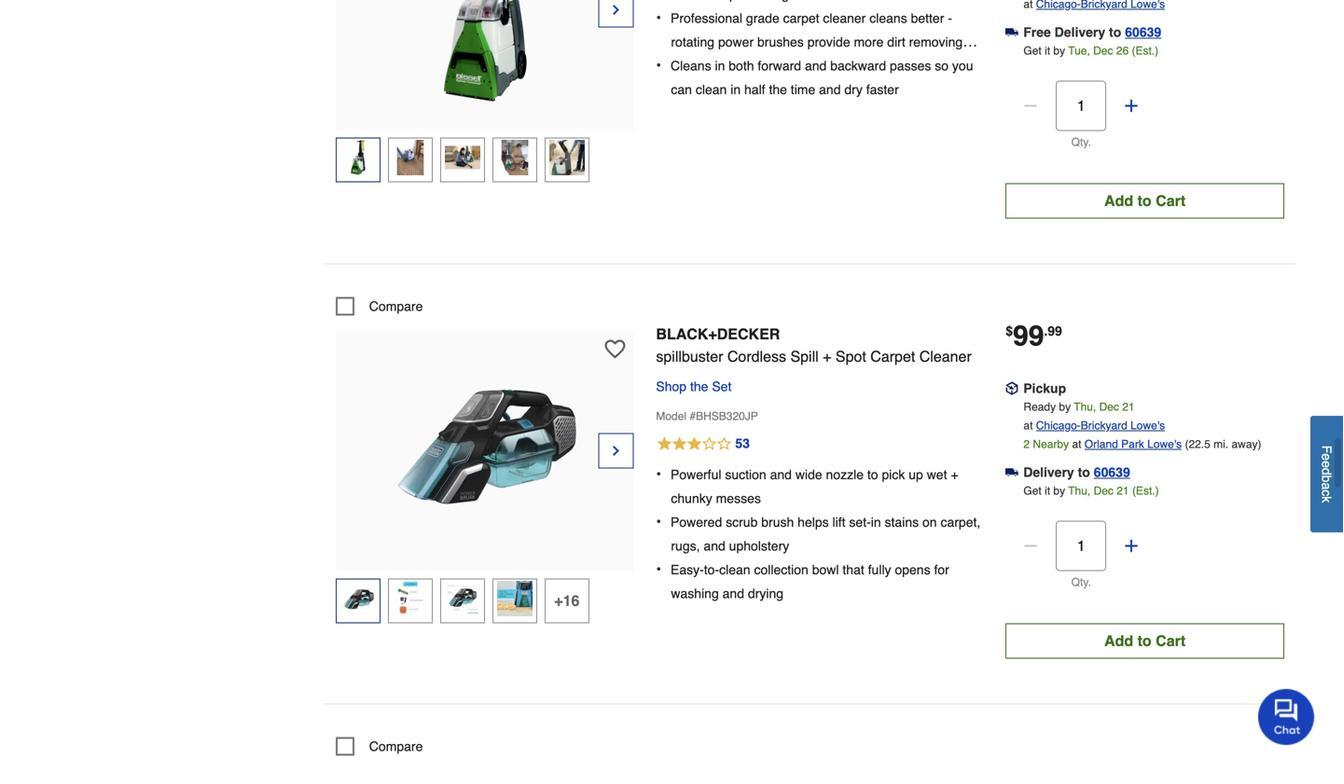 Task type: vqa. For each thing, say whether or not it's contained in the screenshot.
plus icon in Light Color button
no



Task type: locate. For each thing, give the bounding box(es) containing it.
and left dry
[[819, 82, 841, 97]]

0 vertical spatial add
[[1104, 192, 1133, 209]]

lowe's right park
[[1147, 438, 1182, 451]]

minus image
[[1022, 96, 1040, 115]]

2 gallery item 0 image from the top
[[382, 340, 587, 545]]

professional
[[671, 11, 742, 26]]

21 up brickyard
[[1122, 400, 1135, 414]]

to
[[1109, 25, 1121, 40], [1138, 192, 1152, 209], [1078, 465, 1090, 480], [867, 467, 878, 482], [1138, 632, 1152, 650]]

pickup
[[1023, 381, 1066, 396]]

gallery item 0 image
[[382, 0, 587, 104], [382, 340, 587, 545]]

it for free
[[1045, 44, 1050, 57]]

2 stepper number input field with increment and decrement buttons number field from the top
[[1056, 521, 1106, 571]]

plus image
[[1122, 96, 1141, 115]]

0 vertical spatial lowe's
[[1131, 419, 1165, 432]]

•
[[656, 9, 661, 26], [656, 56, 661, 74], [656, 465, 661, 483], [656, 513, 661, 530], [656, 561, 661, 578]]

by up chicago-
[[1059, 400, 1071, 414]]

1 add from the top
[[1104, 192, 1133, 209]]

power down rotating on the top
[[671, 58, 707, 73]]

add
[[1104, 192, 1133, 209], [1104, 632, 1133, 650]]

cordless
[[727, 348, 786, 365]]

0 vertical spatial truck filled image
[[1006, 26, 1019, 39]]

• left powered
[[656, 513, 661, 530]]

2 add to cart from the top
[[1104, 632, 1186, 650]]

bhsb320jp
[[696, 410, 758, 423]]

truck filled image left delivery to 60639
[[1006, 466, 1019, 479]]

1 vertical spatial (est.)
[[1132, 484, 1159, 497]]

0 vertical spatial dec
[[1093, 44, 1113, 57]]

add to cart
[[1104, 192, 1186, 209], [1104, 632, 1186, 650]]

1 add to cart from the top
[[1104, 192, 1186, 209]]

2 vertical spatial dec
[[1094, 484, 1114, 497]]

0 vertical spatial cart
[[1156, 192, 1186, 209]]

1 vertical spatial qty.
[[1071, 576, 1091, 589]]

stepper number input field with increment and decrement buttons number field right minus icon at the right bottom of page
[[1056, 521, 1106, 571]]

1 compare from the top
[[369, 299, 423, 314]]

a
[[1319, 482, 1334, 490]]

c
[[1319, 490, 1334, 496]]

by for delivery
[[1053, 484, 1065, 497]]

compare inside 1002702758 element
[[369, 299, 423, 314]]

60639 button up get it by thu, dec 21 (est.)
[[1094, 463, 1130, 482]]

get for free
[[1024, 44, 1042, 57]]

dec for to
[[1093, 44, 1113, 57]]

1 vertical spatial 60639 button
[[1094, 463, 1130, 482]]

60639 button up 26 in the top of the page
[[1125, 23, 1161, 41]]

and
[[805, 58, 827, 73], [819, 82, 841, 97], [770, 467, 792, 482], [704, 539, 725, 554], [723, 586, 744, 601]]

the left set
[[690, 379, 708, 394]]

time
[[791, 82, 815, 97]]

0 vertical spatial add to cart
[[1104, 192, 1186, 209]]

removing
[[909, 34, 963, 49]]

qty. down tue,
[[1071, 136, 1091, 149]]

the inside • cleans in both forward and backward passes so you can clean in half the time and dry faster
[[769, 82, 787, 97]]

up
[[909, 467, 923, 482]]

mi.
[[1214, 438, 1229, 451]]

the
[[769, 82, 787, 97], [690, 379, 708, 394]]

at left orland
[[1072, 438, 1081, 451]]

2 • from the top
[[656, 56, 661, 74]]

0 vertical spatial in
[[715, 58, 725, 73]]

qty. down get it by thu, dec 21 (est.)
[[1071, 576, 1091, 589]]

messes
[[716, 491, 761, 506]]

0 horizontal spatial power
[[671, 58, 707, 73]]

fully
[[868, 562, 891, 577]]

you
[[952, 58, 973, 73]]

+ right the wet
[[951, 467, 958, 482]]

Stepper number input field with increment and decrement buttons number field
[[1056, 81, 1106, 131], [1056, 521, 1106, 571]]

by
[[1053, 44, 1065, 57], [1059, 400, 1071, 414], [1053, 484, 1065, 497]]

so
[[935, 58, 949, 73]]

0 horizontal spatial the
[[690, 379, 708, 394]]

delivery down nearby
[[1023, 465, 1074, 480]]

1 horizontal spatial at
[[1072, 438, 1081, 451]]

compare
[[369, 299, 423, 314], [369, 739, 423, 754]]

1 stepper number input field with increment and decrement buttons number field from the top
[[1056, 81, 1106, 131]]

1 vertical spatial by
[[1059, 400, 1071, 414]]

it
[[1045, 44, 1050, 57], [1045, 484, 1050, 497]]

in
[[715, 58, 725, 73], [731, 82, 741, 97], [871, 515, 881, 530]]

0 horizontal spatial +
[[823, 348, 831, 365]]

add to cart button
[[1006, 183, 1284, 219], [1006, 623, 1284, 659]]

1 (est.) from the top
[[1132, 44, 1159, 57]]

0 vertical spatial 21
[[1122, 400, 1135, 414]]

upholstery
[[729, 539, 789, 554]]

stepper number input field with increment and decrement buttons number field left plus icon
[[1056, 81, 1106, 131]]

cart
[[1156, 192, 1186, 209], [1156, 632, 1186, 650]]

99
[[1013, 320, 1044, 352]]

1002702758 element
[[336, 297, 423, 316]]

1 vertical spatial lowe's
[[1147, 438, 1182, 451]]

1 horizontal spatial the
[[769, 82, 787, 97]]

4 • from the top
[[656, 513, 661, 530]]

0 vertical spatial 60639 button
[[1125, 23, 1161, 41]]

it down free on the right of page
[[1045, 44, 1050, 57]]

1 vertical spatial at
[[1072, 438, 1081, 451]]

1 vertical spatial 60639
[[1094, 465, 1130, 480]]

the right half
[[769, 82, 787, 97]]

lowe's up orland park lowe's 'button'
[[1131, 419, 1165, 432]]

1 gallery item 0 image from the top
[[382, 0, 587, 104]]

(22.5
[[1185, 438, 1210, 451]]

clean inside • cleans in both forward and backward passes so you can clean in half the time and dry faster
[[696, 82, 727, 97]]

1 horizontal spatial power
[[718, 34, 754, 49]]

1 vertical spatial dec
[[1099, 400, 1119, 414]]

• right chevron right image
[[656, 9, 661, 26]]

heart outline image
[[605, 339, 625, 359]]

• left easy-
[[656, 561, 661, 578]]

spillbuster
[[656, 348, 723, 365]]

+ right spill
[[823, 348, 831, 365]]

thumbnail image
[[340, 140, 376, 175], [392, 140, 428, 175], [445, 140, 480, 175], [497, 140, 532, 175], [549, 140, 585, 175], [340, 581, 376, 617], [392, 581, 428, 617], [445, 581, 480, 617], [497, 581, 532, 617]]

gallery item 0 image for chevron right image
[[382, 0, 587, 104]]

1 qty. from the top
[[1071, 136, 1091, 149]]

0 vertical spatial gallery item 0 image
[[382, 0, 587, 104]]

2 vertical spatial in
[[871, 515, 881, 530]]

at up 2
[[1024, 419, 1033, 432]]

add for minus image's stepper number input field with increment and decrement buttons number field
[[1104, 192, 1133, 209]]

2 add to cart button from the top
[[1006, 623, 1284, 659]]

1 e from the top
[[1319, 453, 1334, 461]]

dec down delivery to 60639
[[1094, 484, 1114, 497]]

60639 up 26 in the top of the page
[[1125, 25, 1161, 40]]

21 inside ready by thu, dec 21 at chicago-brickyard lowe's 2 nearby at orland park lowe's (22.5 mi. away)
[[1122, 400, 1135, 414]]

by down delivery to 60639
[[1053, 484, 1065, 497]]

nozzle
[[826, 467, 864, 482]]

1 truck filled image from the top
[[1006, 26, 1019, 39]]

2 compare from the top
[[369, 739, 423, 754]]

0 vertical spatial at
[[1024, 419, 1033, 432]]

• left 'cleans'
[[656, 56, 661, 74]]

1 cart from the top
[[1156, 192, 1186, 209]]

thu, down delivery to 60639
[[1068, 484, 1091, 497]]

0 vertical spatial by
[[1053, 44, 1065, 57]]

dec for 60639
[[1094, 484, 1114, 497]]

2 qty. from the top
[[1071, 576, 1091, 589]]

2 get from the top
[[1024, 484, 1042, 497]]

0 vertical spatial add to cart button
[[1006, 183, 1284, 219]]

+16 button
[[545, 579, 589, 623]]

0 vertical spatial clean
[[696, 82, 727, 97]]

faster
[[866, 82, 899, 97]]

compare for 1002702758 element
[[369, 299, 423, 314]]

1 vertical spatial add
[[1104, 632, 1133, 650]]

0 vertical spatial compare
[[369, 299, 423, 314]]

#
[[690, 410, 696, 423]]

1 it from the top
[[1045, 44, 1050, 57]]

0 vertical spatial stepper number input field with increment and decrement buttons number field
[[1056, 81, 1106, 131]]

helps
[[798, 515, 829, 530]]

1 get from the top
[[1024, 44, 1042, 57]]

1 add to cart button from the top
[[1006, 183, 1284, 219]]

2 vertical spatial by
[[1053, 484, 1065, 497]]

(est.)
[[1132, 44, 1159, 57], [1132, 484, 1159, 497]]

stepper number input field with increment and decrement buttons number field for minus image
[[1056, 81, 1106, 131]]

thu, inside ready by thu, dec 21 at chicago-brickyard lowe's 2 nearby at orland park lowe's (22.5 mi. away)
[[1074, 400, 1096, 414]]

(est.) for free delivery to 60639
[[1132, 44, 1159, 57]]

1 vertical spatial the
[[690, 379, 708, 394]]

stepper number input field with increment and decrement buttons number field for minus icon at the right bottom of page
[[1056, 521, 1106, 571]]

get down free on the right of page
[[1024, 44, 1042, 57]]

53
[[735, 436, 750, 451]]

powerful
[[671, 467, 721, 482]]

spot
[[836, 348, 866, 365]]

power
[[718, 34, 754, 49], [671, 58, 707, 73]]

(est.) right 26 in the top of the page
[[1132, 44, 1159, 57]]

1 vertical spatial clean
[[719, 562, 750, 577]]

60639 up get it by thu, dec 21 (est.)
[[1094, 465, 1130, 480]]

3 • from the top
[[656, 465, 661, 483]]

2 truck filled image from the top
[[1006, 466, 1019, 479]]

0 vertical spatial delivery
[[1055, 25, 1105, 40]]

clean right can
[[696, 82, 727, 97]]

get down 2
[[1024, 484, 1042, 497]]

$ 99 .99
[[1006, 320, 1062, 352]]

(est.) down orland park lowe's 'button'
[[1132, 484, 1159, 497]]

power up the both
[[718, 34, 754, 49]]

by left tue,
[[1053, 44, 1065, 57]]

delivery
[[1055, 25, 1105, 40], [1023, 465, 1074, 480]]

and up the time
[[805, 58, 827, 73]]

• powerful suction and wide nozzle to pick up wet + chunky messes • powered scrub brush helps lift set-in stains on carpet, rugs, and upholstery • easy-to-clean collection bowl that fully opens for washing and drying
[[656, 465, 981, 601]]

in left the both
[[715, 58, 725, 73]]

away)
[[1232, 438, 1261, 451]]

0 vertical spatial power
[[718, 34, 754, 49]]

0 vertical spatial it
[[1045, 44, 1050, 57]]

1003069876 element
[[336, 737, 423, 756]]

in left half
[[731, 82, 741, 97]]

e up b
[[1319, 461, 1334, 468]]

by for free
[[1053, 44, 1065, 57]]

in inside • powerful suction and wide nozzle to pick up wet + chunky messes • powered scrub brush helps lift set-in stains on carpet, rugs, and upholstery • easy-to-clean collection bowl that fully opens for washing and drying
[[871, 515, 881, 530]]

get it by thu, dec 21 (est.)
[[1024, 484, 1159, 497]]

dec left 26 in the top of the page
[[1093, 44, 1113, 57]]

e up d
[[1319, 453, 1334, 461]]

1 vertical spatial +
[[951, 467, 958, 482]]

dec
[[1093, 44, 1113, 57], [1099, 400, 1119, 414], [1094, 484, 1114, 497]]

model # bhsb320jp
[[656, 410, 758, 423]]

21 down park
[[1117, 484, 1129, 497]]

2 cart from the top
[[1156, 632, 1186, 650]]

chat invite button image
[[1258, 688, 1315, 745]]

stains
[[885, 515, 919, 530]]

1 horizontal spatial in
[[731, 82, 741, 97]]

1 vertical spatial power
[[671, 58, 707, 73]]

1 vertical spatial stepper number input field with increment and decrement buttons number field
[[1056, 521, 1106, 571]]

• professional grade carpet cleaner cleans better - rotating power brushes provide more dirt removing power
[[656, 9, 963, 73]]

collection
[[754, 562, 809, 577]]

1 vertical spatial in
[[731, 82, 741, 97]]

truck filled image left free on the right of page
[[1006, 26, 1019, 39]]

1 • from the top
[[656, 9, 661, 26]]

0 vertical spatial +
[[823, 348, 831, 365]]

it down delivery to 60639
[[1045, 484, 1050, 497]]

-
[[948, 11, 952, 26]]

$
[[1006, 324, 1013, 338]]

0 vertical spatial the
[[769, 82, 787, 97]]

0 vertical spatial thu,
[[1074, 400, 1096, 414]]

1 vertical spatial it
[[1045, 484, 1050, 497]]

compare inside 1003069876 element
[[369, 739, 423, 754]]

in left the stains
[[871, 515, 881, 530]]

truck filled image
[[1006, 26, 1019, 39], [1006, 466, 1019, 479]]

60639 button
[[1125, 23, 1161, 41], [1094, 463, 1130, 482]]

2 horizontal spatial in
[[871, 515, 881, 530]]

1 vertical spatial 21
[[1117, 484, 1129, 497]]

2 add from the top
[[1104, 632, 1133, 650]]

nearby
[[1033, 438, 1069, 451]]

dry
[[844, 82, 863, 97]]

dec up brickyard
[[1099, 400, 1119, 414]]

0 vertical spatial (est.)
[[1132, 44, 1159, 57]]

+
[[823, 348, 831, 365], [951, 467, 958, 482]]

0 vertical spatial qty.
[[1071, 136, 1091, 149]]

suction
[[725, 467, 766, 482]]

add to cart for minus image's stepper number input field with increment and decrement buttons number field
[[1104, 192, 1186, 209]]

thu, up chicago-brickyard lowe's button
[[1074, 400, 1096, 414]]

1 vertical spatial cart
[[1156, 632, 1186, 650]]

delivery up tue,
[[1055, 25, 1105, 40]]

1 vertical spatial get
[[1024, 484, 1042, 497]]

compare for 1003069876 element
[[369, 739, 423, 754]]

1 horizontal spatial +
[[951, 467, 958, 482]]

clean down 'upholstery'
[[719, 562, 750, 577]]

• left powerful
[[656, 465, 661, 483]]

powered
[[671, 515, 722, 530]]

0 vertical spatial get
[[1024, 44, 1042, 57]]

2 it from the top
[[1045, 484, 1050, 497]]

1 vertical spatial compare
[[369, 739, 423, 754]]

cleans
[[671, 58, 711, 73]]

2 (est.) from the top
[[1132, 484, 1159, 497]]

+ inside • powerful suction and wide nozzle to pick up wet + chunky messes • powered scrub brush helps lift set-in stains on carpet, rugs, and upholstery • easy-to-clean collection bowl that fully opens for washing and drying
[[951, 467, 958, 482]]

1 vertical spatial add to cart
[[1104, 632, 1186, 650]]

• inside • cleans in both forward and backward passes so you can clean in half the time and dry faster
[[656, 56, 661, 74]]

delivery to 60639
[[1023, 465, 1130, 480]]

to inside • powerful suction and wide nozzle to pick up wet + chunky messes • powered scrub brush helps lift set-in stains on carpet, rugs, and upholstery • easy-to-clean collection bowl that fully opens for washing and drying
[[867, 467, 878, 482]]

orland
[[1085, 438, 1118, 451]]

lowe's
[[1131, 419, 1165, 432], [1147, 438, 1182, 451]]

1 vertical spatial truck filled image
[[1006, 466, 1019, 479]]

1 vertical spatial gallery item 0 image
[[382, 340, 587, 545]]

• inside • professional grade carpet cleaner cleans better - rotating power brushes provide more dirt removing power
[[656, 9, 661, 26]]

1 vertical spatial add to cart button
[[1006, 623, 1284, 659]]

thu,
[[1074, 400, 1096, 414], [1068, 484, 1091, 497]]



Task type: describe. For each thing, give the bounding box(es) containing it.
+16
[[554, 592, 580, 609]]

60639 button for free delivery to 60639
[[1125, 23, 1161, 41]]

and up to-
[[704, 539, 725, 554]]

wide
[[795, 467, 822, 482]]

2
[[1024, 438, 1030, 451]]

drying
[[748, 586, 783, 601]]

1 vertical spatial thu,
[[1068, 484, 1091, 497]]

and left wide
[[770, 467, 792, 482]]

by inside ready by thu, dec 21 at chicago-brickyard lowe's 2 nearby at orland park lowe's (22.5 mi. away)
[[1059, 400, 1071, 414]]

d
[[1319, 468, 1334, 475]]

provide
[[807, 34, 850, 49]]

plus image
[[1122, 537, 1141, 555]]

cleaner
[[919, 348, 972, 365]]

model
[[656, 410, 687, 423]]

0 horizontal spatial in
[[715, 58, 725, 73]]

ready by thu, dec 21 at chicago-brickyard lowe's 2 nearby at orland park lowe's (22.5 mi. away)
[[1024, 400, 1261, 451]]

to-
[[704, 562, 719, 577]]

53 button
[[656, 433, 983, 456]]

2 e from the top
[[1319, 461, 1334, 468]]

park
[[1121, 438, 1144, 451]]

grade
[[746, 11, 779, 26]]

5 • from the top
[[656, 561, 661, 578]]

chevron right image
[[608, 0, 623, 19]]

set-
[[849, 515, 871, 530]]

truck filled image for free
[[1006, 26, 1019, 39]]

passes
[[890, 58, 931, 73]]

clean inside • powerful suction and wide nozzle to pick up wet + chunky messes • powered scrub brush helps lift set-in stains on carpet, rugs, and upholstery • easy-to-clean collection bowl that fully opens for washing and drying
[[719, 562, 750, 577]]

orland park lowe's button
[[1085, 435, 1182, 454]]

(est.) for delivery to 60639
[[1132, 484, 1159, 497]]

1 vertical spatial delivery
[[1023, 465, 1074, 480]]

scrub
[[726, 515, 758, 530]]

f e e d b a c k
[[1319, 445, 1334, 503]]

on
[[922, 515, 937, 530]]

minus image
[[1022, 537, 1040, 555]]

60639 button for delivery to 60639
[[1094, 463, 1130, 482]]

tue,
[[1068, 44, 1090, 57]]

better
[[911, 11, 944, 26]]

backward
[[830, 58, 886, 73]]

cart for plus image
[[1156, 632, 1186, 650]]

pick
[[882, 467, 905, 482]]

f e e d b a c k button
[[1310, 416, 1343, 532]]

• cleans in both forward and backward passes so you can clean in half the time and dry faster
[[656, 56, 973, 97]]

truck filled image for delivery
[[1006, 466, 1019, 479]]

easy-
[[671, 562, 704, 577]]

0 horizontal spatial at
[[1024, 419, 1033, 432]]

chicago-
[[1036, 419, 1081, 432]]

brickyard
[[1081, 419, 1127, 432]]

add for stepper number input field with increment and decrement buttons number field associated with minus icon at the right bottom of page
[[1104, 632, 1133, 650]]

opens
[[895, 562, 930, 577]]

cleans
[[869, 11, 907, 26]]

can
[[671, 82, 692, 97]]

both
[[729, 58, 754, 73]]

it for delivery
[[1045, 484, 1050, 497]]

free
[[1023, 25, 1051, 40]]

shop the set link
[[656, 375, 732, 398]]

rugs,
[[671, 539, 700, 554]]

cart for plus icon
[[1156, 192, 1186, 209]]

• for dirt
[[656, 9, 661, 26]]

rotating
[[671, 34, 715, 49]]

get it by tue, dec 26 (est.)
[[1024, 44, 1159, 57]]

chicago-brickyard lowe's button
[[1036, 416, 1165, 435]]

• for •
[[656, 465, 661, 483]]

free delivery to 60639
[[1023, 25, 1161, 40]]

b
[[1319, 475, 1334, 482]]

more
[[854, 34, 884, 49]]

.99
[[1044, 324, 1062, 338]]

• for half
[[656, 56, 661, 74]]

black+decker spillbuster cordless spill + spot carpet cleaner
[[656, 325, 972, 365]]

dec inside ready by thu, dec 21 at chicago-brickyard lowe's 2 nearby at orland park lowe's (22.5 mi. away)
[[1099, 400, 1119, 414]]

black+decker
[[656, 325, 780, 343]]

+ inside black+decker spillbuster cordless spill + spot carpet cleaner
[[823, 348, 831, 365]]

shop the set
[[656, 379, 732, 394]]

spill
[[790, 348, 819, 365]]

cleaner
[[823, 11, 866, 26]]

that
[[843, 562, 864, 577]]

3 stars image
[[656, 433, 751, 456]]

carpet
[[870, 348, 915, 365]]

dirt
[[887, 34, 905, 49]]

actual price $99.99 element
[[1006, 320, 1062, 352]]

26
[[1116, 44, 1129, 57]]

qty. for minus image's stepper number input field with increment and decrement buttons number field
[[1071, 136, 1091, 149]]

wet
[[927, 467, 947, 482]]

set
[[712, 379, 732, 394]]

add to cart for stepper number input field with increment and decrement buttons number field associated with minus icon at the right bottom of page
[[1104, 632, 1186, 650]]

forward
[[758, 58, 801, 73]]

lift
[[832, 515, 846, 530]]

k
[[1319, 496, 1334, 503]]

gallery item 0 image for chevron right icon
[[382, 340, 587, 545]]

0 vertical spatial 60639
[[1125, 25, 1161, 40]]

qty. for stepper number input field with increment and decrement buttons number field associated with minus icon at the right bottom of page
[[1071, 576, 1091, 589]]

washing
[[671, 586, 719, 601]]

bowl
[[812, 562, 839, 577]]

add to cart button for stepper number input field with increment and decrement buttons number field associated with minus icon at the right bottom of page
[[1006, 623, 1284, 659]]

chevron right image
[[608, 442, 623, 460]]

add to cart button for minus image's stepper number input field with increment and decrement buttons number field
[[1006, 183, 1284, 219]]

pickup image
[[1006, 382, 1019, 395]]

for
[[934, 562, 949, 577]]

brushes
[[757, 34, 804, 49]]

shop
[[656, 379, 687, 394]]

carpet
[[783, 11, 819, 26]]

and left drying
[[723, 586, 744, 601]]

ready
[[1024, 400, 1056, 414]]

half
[[744, 82, 765, 97]]

get for delivery
[[1024, 484, 1042, 497]]

carpet,
[[941, 515, 981, 530]]

brush
[[761, 515, 794, 530]]



